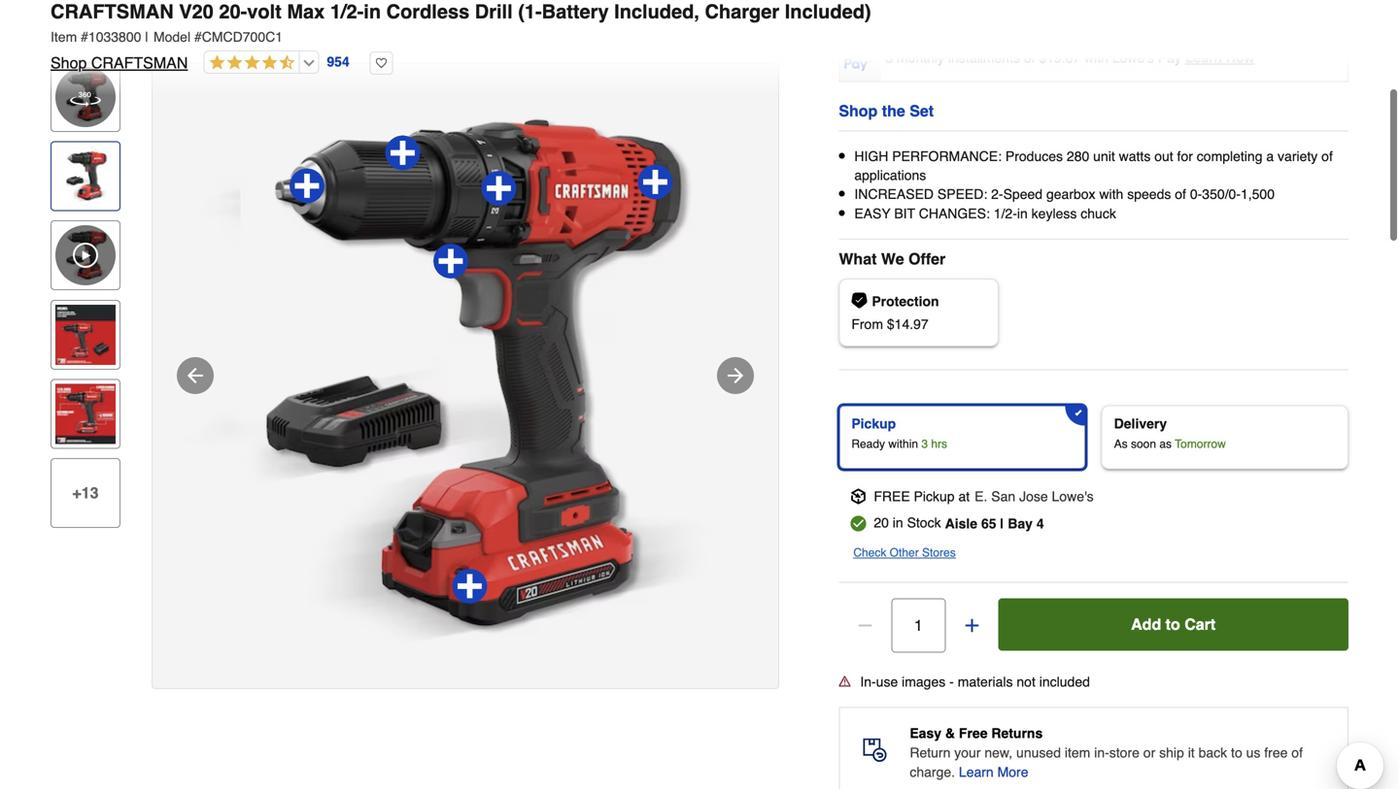Task type: vqa. For each thing, say whether or not it's contained in the screenshot.
Premium in the 25-Ft X 4-Ft X 2-Mm Premium Foam Flooring Underlayment (100-Sq Ft /Panel)
no



Task type: locate. For each thing, give the bounding box(es) containing it.
0 horizontal spatial |
[[145, 29, 149, 45]]

option group
[[831, 398, 1356, 477]]

3
[[885, 50, 893, 65], [921, 438, 928, 451]]

0 vertical spatial 3
[[885, 50, 893, 65]]

1 horizontal spatial #
[[194, 29, 202, 45]]

shop for shop the set
[[839, 102, 878, 120]]

-
[[949, 675, 954, 690]]

1 vertical spatial shop
[[839, 102, 878, 120]]

| right 65
[[1000, 516, 1004, 532]]

1 vertical spatial pickup
[[914, 489, 955, 505]]

max
[[287, 0, 325, 23]]

in right "20"
[[893, 515, 903, 531]]

hrs
[[931, 438, 947, 451]]

lowe's
[[1112, 50, 1154, 65], [1052, 489, 1094, 505]]

a
[[1266, 149, 1274, 164]]

us
[[1246, 746, 1261, 761]]

as
[[1159, 438, 1172, 451]]

3 right lowes pay logo
[[885, 50, 893, 65]]

in up "heart outline" icon
[[364, 0, 381, 23]]

1 horizontal spatial 1/2-
[[994, 206, 1017, 221]]

lowes pay logo image
[[841, 42, 880, 71]]

model
[[153, 29, 191, 45]]

high
[[854, 149, 888, 164]]

craftsman v20 20-volt max 1/2-in cordless drill (1-battery included, charger included) item # 1033800 | model # cmcd700c1
[[51, 0, 871, 45]]

0 vertical spatial |
[[145, 29, 149, 45]]

e.
[[975, 489, 988, 505]]

changes:
[[919, 206, 990, 221]]

# right item
[[81, 29, 88, 45]]

in inside high performance: produces 280 unit watts out for completing a variety of applications increased speed: 2-speed gearbox with speeds of 0-350/0-1,500 easy bit changes: 1/2-in keyless chuck
[[1017, 206, 1028, 221]]

1 vertical spatial lowe's
[[1052, 489, 1094, 505]]

item number 1 0 3 3 8 0 0 and model number c m c d 7 0 0 c 1 element
[[51, 27, 1349, 47]]

add
[[1131, 616, 1161, 634]]

to left us
[[1231, 746, 1242, 761]]

1,500
[[1241, 187, 1275, 202]]

1 vertical spatial 1/2-
[[994, 206, 1017, 221]]

1 horizontal spatial pickup
[[914, 489, 955, 505]]

1 vertical spatial |
[[1000, 516, 1004, 532]]

check
[[853, 546, 886, 560]]

charger
[[705, 0, 779, 23]]

aisle
[[945, 516, 978, 532]]

arrow left image
[[184, 364, 207, 388]]

learn more
[[959, 765, 1028, 781]]

350/0-
[[1202, 187, 1241, 202]]

check other stores
[[853, 546, 956, 560]]

1 vertical spatial 3
[[921, 438, 928, 451]]

with up chuck
[[1099, 187, 1124, 202]]

gearbox
[[1046, 187, 1096, 202]]

1 horizontal spatial |
[[1000, 516, 1004, 532]]

cordless
[[386, 0, 469, 23]]

to right add
[[1166, 616, 1180, 634]]

shop
[[51, 54, 87, 72], [839, 102, 878, 120]]

|
[[145, 29, 149, 45], [1000, 516, 1004, 532]]

0 horizontal spatial shop
[[51, 54, 87, 72]]

20 in stock aisle 65 | bay 4
[[874, 515, 1044, 532]]

1 horizontal spatial in
[[893, 515, 903, 531]]

0 horizontal spatial #
[[81, 29, 88, 45]]

in down speed
[[1017, 206, 1028, 221]]

within
[[888, 438, 918, 451]]

0 horizontal spatial 1/2-
[[330, 0, 364, 23]]

stock
[[907, 515, 941, 531]]

0 vertical spatial craftsman
[[51, 0, 174, 23]]

cart
[[1185, 616, 1216, 634]]

pay
[[1158, 50, 1181, 65]]

at
[[958, 489, 970, 505]]

bit
[[894, 206, 915, 221]]

protection plan filled image
[[851, 293, 867, 308]]

use
[[876, 675, 898, 690]]

variety
[[1278, 149, 1318, 164]]

completing
[[1197, 149, 1263, 164]]

delivery
[[1114, 416, 1167, 432]]

it
[[1188, 746, 1195, 761]]

1 vertical spatial in
[[1017, 206, 1028, 221]]

0 vertical spatial in
[[364, 0, 381, 23]]

in
[[364, 0, 381, 23], [1017, 206, 1028, 221], [893, 515, 903, 531]]

craftsman  #cmcd700c1 - thumbnail3 image
[[55, 384, 116, 444]]

lowe's for jose
[[1052, 489, 1094, 505]]

&
[[945, 726, 955, 742]]

2 horizontal spatial in
[[1017, 206, 1028, 221]]

pickup up stock on the bottom right of the page
[[914, 489, 955, 505]]

chuck
[[1081, 206, 1116, 221]]

$14.97
[[887, 317, 929, 332]]

0 horizontal spatial 3
[[885, 50, 893, 65]]

craftsman
[[51, 0, 174, 23], [91, 54, 188, 72]]

learn down your
[[959, 765, 994, 781]]

3 left the hrs
[[921, 438, 928, 451]]

craftsman  #cmcd700c1 - thumbnail image
[[55, 146, 116, 207]]

0 vertical spatial to
[[1166, 616, 1180, 634]]

+13 button
[[51, 459, 120, 529]]

craftsman up 1033800
[[51, 0, 174, 23]]

1 vertical spatial learn
[[959, 765, 994, 781]]

1 vertical spatial to
[[1231, 746, 1242, 761]]

pickup
[[851, 416, 896, 432], [914, 489, 955, 505]]

included
[[1039, 675, 1090, 690]]

craftsman down 1033800
[[91, 54, 188, 72]]

# down v20
[[194, 29, 202, 45]]

lowe's left pay
[[1112, 50, 1154, 65]]

shop left the
[[839, 102, 878, 120]]

drill
[[475, 0, 513, 23]]

2 vertical spatial in
[[893, 515, 903, 531]]

0 vertical spatial pickup
[[851, 416, 896, 432]]

1 vertical spatial with
[[1099, 187, 1124, 202]]

2 # from the left
[[194, 29, 202, 45]]

1 horizontal spatial learn
[[1185, 50, 1222, 65]]

shop for shop craftsman
[[51, 54, 87, 72]]

as
[[1114, 438, 1128, 451]]

learn
[[1185, 50, 1222, 65], [959, 765, 994, 781]]

return
[[910, 746, 951, 761]]

1 horizontal spatial 3
[[921, 438, 928, 451]]

not
[[1017, 675, 1036, 690]]

check other stores button
[[853, 543, 956, 563]]

with
[[1084, 50, 1109, 65], [1099, 187, 1124, 202]]

lowe's right the jose
[[1052, 489, 1094, 505]]

with inside high performance: produces 280 unit watts out for completing a variety of applications increased speed: 2-speed gearbox with speeds of 0-350/0-1,500 easy bit changes: 1/2-in keyless chuck
[[1099, 187, 1124, 202]]

easy
[[854, 206, 891, 221]]

| left model
[[145, 29, 149, 45]]

of left 0-
[[1175, 187, 1186, 202]]

0 horizontal spatial to
[[1166, 616, 1180, 634]]

Stepper number input field with increment and decrement buttons number field
[[891, 599, 946, 653]]

with right $19.67
[[1084, 50, 1109, 65]]

1/2- right the max
[[330, 0, 364, 23]]

4.5 stars image
[[204, 54, 295, 72]]

returns
[[991, 726, 1043, 742]]

shop down item
[[51, 54, 87, 72]]

2-
[[991, 187, 1003, 202]]

0 vertical spatial 1/2-
[[330, 0, 364, 23]]

charge.
[[910, 765, 955, 781]]

speed
[[1003, 187, 1043, 202]]

1 horizontal spatial to
[[1231, 746, 1242, 761]]

0 horizontal spatial learn
[[959, 765, 994, 781]]

other
[[890, 546, 919, 560]]

learn right pay
[[1185, 50, 1222, 65]]

in-
[[1094, 746, 1109, 761]]

| inside 20 in stock aisle 65 | bay 4
[[1000, 516, 1004, 532]]

0 horizontal spatial pickup
[[851, 416, 896, 432]]

0 vertical spatial lowe's
[[1112, 50, 1154, 65]]

what
[[839, 250, 877, 268]]

1 horizontal spatial lowe's
[[1112, 50, 1154, 65]]

3 monthly installments of $19.67 with lowe's pay learn how
[[885, 50, 1255, 65]]

produces
[[1006, 149, 1063, 164]]

out
[[1154, 149, 1173, 164]]

0 vertical spatial shop
[[51, 54, 87, 72]]

warning image
[[839, 676, 850, 688]]

pickup up ready
[[851, 416, 896, 432]]

1/2- down 2-
[[994, 206, 1017, 221]]

0 horizontal spatial lowe's
[[1052, 489, 1094, 505]]

of right free
[[1292, 746, 1303, 761]]

check circle filled image
[[850, 516, 866, 532]]

craftsman inside craftsman v20 20-volt max 1/2-in cordless drill (1-battery included, charger included) item # 1033800 | model # cmcd700c1
[[51, 0, 174, 23]]

of left $19.67
[[1024, 50, 1035, 65]]

1 # from the left
[[81, 29, 88, 45]]

1/2-
[[330, 0, 364, 23], [994, 206, 1017, 221]]

0 horizontal spatial in
[[364, 0, 381, 23]]

craftsman  #cmcd700c1 image
[[153, 63, 778, 689]]

1 horizontal spatial shop
[[839, 102, 878, 120]]

set
[[910, 102, 934, 120]]



Task type: describe. For each thing, give the bounding box(es) containing it.
new,
[[985, 746, 1013, 761]]

unused
[[1016, 746, 1061, 761]]

images
[[902, 675, 946, 690]]

watts
[[1119, 149, 1151, 164]]

0 vertical spatial with
[[1084, 50, 1109, 65]]

increased
[[854, 187, 934, 202]]

what we offer
[[839, 250, 946, 268]]

v20
[[179, 0, 214, 23]]

item
[[1065, 746, 1090, 761]]

stores
[[922, 546, 956, 560]]

ready
[[851, 438, 885, 451]]

(1-
[[518, 0, 542, 23]]

pickup ready within 3 hrs
[[851, 416, 947, 451]]

cmcd700c1
[[202, 29, 283, 45]]

1 vertical spatial craftsman
[[91, 54, 188, 72]]

+13
[[72, 484, 99, 502]]

tomorrow
[[1175, 438, 1226, 451]]

pickup inside pickup ready within 3 hrs
[[851, 416, 896, 432]]

materials
[[958, 675, 1013, 690]]

performance:
[[892, 149, 1002, 164]]

in-
[[860, 675, 876, 690]]

easy & free returns return your new, unused item in-store or ship it back to us free of charge.
[[910, 726, 1303, 781]]

to inside easy & free returns return your new, unused item in-store or ship it back to us free of charge.
[[1231, 746, 1242, 761]]

1033800
[[88, 29, 141, 45]]

free pickup at e. san jose lowe's
[[874, 489, 1094, 505]]

in inside 20 in stock aisle 65 | bay 4
[[893, 515, 903, 531]]

free
[[1264, 746, 1288, 761]]

3 inside pickup ready within 3 hrs
[[921, 438, 928, 451]]

shop craftsman
[[51, 54, 188, 72]]

for
[[1177, 149, 1193, 164]]

$19.67
[[1039, 50, 1081, 65]]

1/2- inside high performance: produces 280 unit watts out for completing a variety of applications increased speed: 2-speed gearbox with speeds of 0-350/0-1,500 easy bit changes: 1/2-in keyless chuck
[[994, 206, 1017, 221]]

applications
[[854, 168, 926, 183]]

craftsman  #cmcd700c1 - thumbnail2 image
[[55, 305, 116, 365]]

65
[[981, 516, 996, 532]]

pickup image
[[850, 489, 866, 505]]

of inside easy & free returns return your new, unused item in-store or ship it back to us free of charge.
[[1292, 746, 1303, 761]]

shop the set
[[839, 102, 934, 120]]

monthly
[[897, 50, 944, 65]]

how
[[1226, 50, 1255, 65]]

protection
[[872, 294, 939, 309]]

included,
[[614, 0, 699, 23]]

learn more link
[[959, 763, 1028, 783]]

volt
[[247, 0, 282, 23]]

20
[[874, 515, 889, 531]]

more
[[997, 765, 1028, 781]]

item
[[51, 29, 77, 45]]

from
[[851, 317, 883, 332]]

delivery as soon as tomorrow
[[1114, 416, 1226, 451]]

1/2- inside craftsman v20 20-volt max 1/2-in cordless drill (1-battery included, charger included) item # 1033800 | model # cmcd700c1
[[330, 0, 364, 23]]

ship
[[1159, 746, 1184, 761]]

battery
[[542, 0, 609, 23]]

protection from $14.97
[[851, 294, 939, 332]]

arrow right image
[[724, 364, 747, 388]]

store
[[1109, 746, 1140, 761]]

option group containing pickup
[[831, 398, 1356, 477]]

free
[[874, 489, 910, 505]]

0 vertical spatial learn
[[1185, 50, 1222, 65]]

plus image
[[962, 616, 982, 636]]

free
[[959, 726, 988, 742]]

280
[[1067, 149, 1089, 164]]

lowe's for with
[[1112, 50, 1154, 65]]

| inside craftsman v20 20-volt max 1/2-in cordless drill (1-battery included, charger included) item # 1033800 | model # cmcd700c1
[[145, 29, 149, 45]]

we
[[881, 250, 904, 268]]

954
[[327, 54, 350, 70]]

offer
[[908, 250, 946, 268]]

bay
[[1008, 516, 1033, 532]]

or
[[1143, 746, 1155, 761]]

add to cart button
[[998, 599, 1349, 651]]

unit
[[1093, 149, 1115, 164]]

in inside craftsman v20 20-volt max 1/2-in cordless drill (1-battery included, charger included) item # 1033800 | model # cmcd700c1
[[364, 0, 381, 23]]

learn how link
[[1185, 50, 1255, 65]]

your
[[954, 746, 981, 761]]

jose
[[1019, 489, 1048, 505]]

speed:
[[938, 187, 987, 202]]

heart outline image
[[370, 51, 393, 75]]

speeds
[[1127, 187, 1171, 202]]

20-
[[219, 0, 247, 23]]

keyless
[[1032, 206, 1077, 221]]

the
[[882, 102, 905, 120]]

of right variety at the top
[[1322, 149, 1333, 164]]

4
[[1037, 516, 1044, 532]]

minus image
[[855, 616, 875, 636]]

to inside button
[[1166, 616, 1180, 634]]

easy
[[910, 726, 942, 742]]



